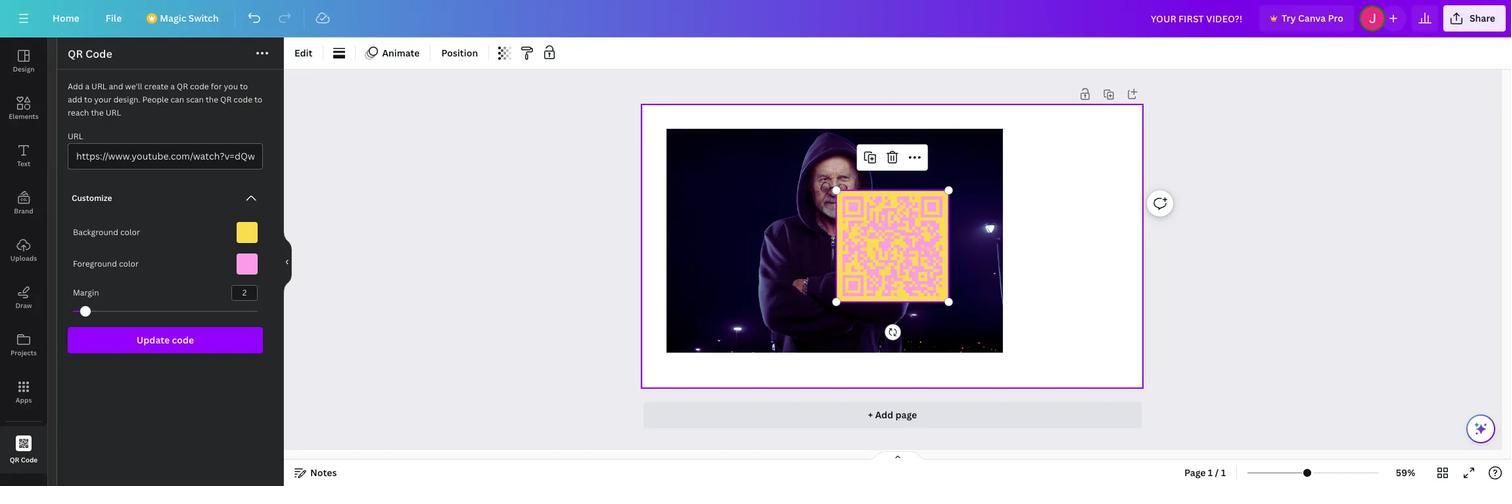 Task type: describe. For each thing, give the bounding box(es) containing it.
design.
[[113, 94, 140, 105]]

#ffd951 image
[[237, 222, 258, 243]]

add
[[68, 94, 82, 105]]

+ add page
[[868, 409, 917, 421]]

add inside + add page button
[[875, 409, 893, 421]]

2 vertical spatial url
[[68, 131, 83, 142]]

canva assistant image
[[1473, 421, 1489, 437]]

projects button
[[0, 321, 47, 369]]

text
[[17, 159, 30, 168]]

scan
[[186, 94, 204, 105]]

1 1 from the left
[[1208, 467, 1213, 479]]

for
[[211, 81, 222, 92]]

update code
[[137, 334, 194, 346]]

0 horizontal spatial to
[[84, 94, 92, 105]]

try canva pro
[[1282, 12, 1344, 24]]

projects
[[11, 348, 37, 358]]

qr code button
[[0, 427, 47, 474]]

1 vertical spatial url
[[106, 107, 121, 118]]

qr code inside button
[[10, 455, 38, 464]]

1 a from the left
[[85, 81, 89, 92]]

1 vertical spatial code
[[234, 94, 252, 105]]

notes
[[310, 467, 337, 479]]

Margin text field
[[232, 286, 257, 300]]

design
[[13, 64, 35, 74]]

0 vertical spatial code
[[85, 47, 112, 61]]

1 horizontal spatial to
[[240, 81, 248, 92]]

+ add page button
[[644, 402, 1142, 429]]

position
[[441, 47, 478, 59]]

margin
[[73, 287, 99, 298]]

code inside "update code" button
[[172, 334, 194, 346]]

1 vertical spatial the
[[91, 107, 104, 118]]

edit button
[[289, 43, 318, 64]]

/
[[1215, 467, 1219, 479]]

switch
[[189, 12, 219, 24]]

magic switch button
[[138, 5, 229, 32]]

background
[[73, 227, 118, 238]]

#fda3e6 image
[[237, 254, 258, 275]]

create
[[144, 81, 168, 92]]

animate
[[382, 47, 420, 59]]

text button
[[0, 132, 47, 179]]

page
[[896, 409, 917, 421]]

main menu bar
[[0, 0, 1511, 37]]

magic
[[160, 12, 186, 24]]

color for background color
[[120, 227, 140, 238]]

customize
[[72, 193, 112, 204]]

share
[[1470, 12, 1496, 24]]

and
[[109, 81, 123, 92]]

59%
[[1396, 467, 1415, 479]]

59% button
[[1384, 463, 1427, 484]]



Task type: vqa. For each thing, say whether or not it's contained in the screenshot.
the with within the the Canva Free For anyone to design anything, on their own or with family, friends, or others. No experience required.
no



Task type: locate. For each thing, give the bounding box(es) containing it.
file
[[106, 12, 122, 24]]

1 vertical spatial add
[[875, 409, 893, 421]]

code up 'scan' on the left top
[[190, 81, 209, 92]]

code inside button
[[21, 455, 38, 464]]

home
[[53, 12, 79, 24]]

url down reach
[[68, 131, 83, 142]]

the down for
[[206, 94, 218, 105]]

try
[[1282, 12, 1296, 24]]

add
[[68, 81, 83, 92], [875, 409, 893, 421]]

add a url and we'll create a qr code for you to add to your design. people can scan the qr code to reach the url
[[68, 81, 262, 118]]

notes button
[[289, 463, 342, 484]]

canva
[[1298, 12, 1326, 24]]

uploads
[[10, 254, 37, 263]]

code right update
[[172, 334, 194, 346]]

url up your
[[91, 81, 107, 92]]

qr down you
[[220, 94, 232, 105]]

home link
[[42, 5, 90, 32]]

2 1 from the left
[[1221, 467, 1226, 479]]

0 vertical spatial code
[[190, 81, 209, 92]]

brand
[[14, 206, 33, 216]]

0 horizontal spatial the
[[91, 107, 104, 118]]

apps
[[16, 396, 32, 405]]

0 vertical spatial url
[[91, 81, 107, 92]]

color right background
[[120, 227, 140, 238]]

code down "apps"
[[21, 455, 38, 464]]

0 horizontal spatial add
[[68, 81, 83, 92]]

a up reach
[[85, 81, 89, 92]]

0 vertical spatial qr code
[[68, 47, 112, 61]]

1 horizontal spatial qr code
[[68, 47, 112, 61]]

1 horizontal spatial a
[[170, 81, 175, 92]]

animate button
[[361, 43, 425, 64]]

0 horizontal spatial qr code
[[10, 455, 38, 464]]

pro
[[1328, 12, 1344, 24]]

elements button
[[0, 85, 47, 132]]

we'll
[[125, 81, 142, 92]]

add up add
[[68, 81, 83, 92]]

2 horizontal spatial to
[[254, 94, 262, 105]]

people
[[142, 94, 169, 105]]

1 vertical spatial code
[[21, 455, 38, 464]]

uploads button
[[0, 227, 47, 274]]

page 1 / 1
[[1185, 467, 1226, 479]]

your
[[94, 94, 112, 105]]

0 vertical spatial color
[[120, 227, 140, 238]]

1 right /
[[1221, 467, 1226, 479]]

to
[[240, 81, 248, 92], [84, 94, 92, 105], [254, 94, 262, 105]]

update
[[137, 334, 170, 346]]

file button
[[95, 5, 132, 32]]

color for foreground color
[[119, 258, 139, 270]]

magic switch
[[160, 12, 219, 24]]

draw
[[15, 301, 32, 310]]

a up can
[[170, 81, 175, 92]]

code down you
[[234, 94, 252, 105]]

qr
[[68, 47, 83, 61], [177, 81, 188, 92], [220, 94, 232, 105], [10, 455, 19, 464]]

page
[[1185, 467, 1206, 479]]

draw button
[[0, 274, 47, 321]]

a
[[85, 81, 89, 92], [170, 81, 175, 92]]

position button
[[436, 43, 483, 64]]

foreground color
[[73, 258, 139, 270]]

2 vertical spatial code
[[172, 334, 194, 346]]

1 horizontal spatial 1
[[1221, 467, 1226, 479]]

0 vertical spatial add
[[68, 81, 83, 92]]

qr inside button
[[10, 455, 19, 464]]

2 a from the left
[[170, 81, 175, 92]]

code up and
[[85, 47, 112, 61]]

update code button
[[68, 327, 263, 354]]

1 horizontal spatial code
[[85, 47, 112, 61]]

Enter URL text field
[[76, 144, 254, 169]]

customize button
[[68, 185, 263, 212]]

qr code up and
[[68, 47, 112, 61]]

design button
[[0, 37, 47, 85]]

0 horizontal spatial 1
[[1208, 467, 1213, 479]]

url
[[91, 81, 107, 92], [106, 107, 121, 118], [68, 131, 83, 142]]

qr down home link
[[68, 47, 83, 61]]

brand button
[[0, 179, 47, 227]]

foreground
[[73, 258, 117, 270]]

the down your
[[91, 107, 104, 118]]

1 vertical spatial color
[[119, 258, 139, 270]]

1
[[1208, 467, 1213, 479], [1221, 467, 1226, 479]]

url down your
[[106, 107, 121, 118]]

0 horizontal spatial code
[[21, 455, 38, 464]]

add right +
[[875, 409, 893, 421]]

can
[[171, 94, 184, 105]]

the
[[206, 94, 218, 105], [91, 107, 104, 118]]

hide image
[[283, 230, 292, 294]]

qr up can
[[177, 81, 188, 92]]

code
[[190, 81, 209, 92], [234, 94, 252, 105], [172, 334, 194, 346]]

show pages image
[[866, 451, 929, 461]]

qr down "apps"
[[10, 455, 19, 464]]

code
[[85, 47, 112, 61], [21, 455, 38, 464]]

color
[[120, 227, 140, 238], [119, 258, 139, 270]]

0 vertical spatial the
[[206, 94, 218, 105]]

0 horizontal spatial a
[[85, 81, 89, 92]]

to right you
[[240, 81, 248, 92]]

side panel tab list
[[0, 37, 47, 474]]

to right add
[[84, 94, 92, 105]]

+
[[868, 409, 873, 421]]

Design title text field
[[1140, 5, 1254, 32]]

reach
[[68, 107, 89, 118]]

share button
[[1444, 5, 1506, 32]]

try canva pro button
[[1260, 5, 1354, 32]]

add inside add a url and we'll create a qr code for you to add to your design. people can scan the qr code to reach the url
[[68, 81, 83, 92]]

1 left /
[[1208, 467, 1213, 479]]

qr code
[[68, 47, 112, 61], [10, 455, 38, 464]]

qr code down "apps"
[[10, 455, 38, 464]]

1 horizontal spatial add
[[875, 409, 893, 421]]

1 vertical spatial qr code
[[10, 455, 38, 464]]

apps button
[[0, 369, 47, 416]]

elements
[[9, 112, 39, 121]]

color right the foreground
[[119, 258, 139, 270]]

edit
[[295, 47, 312, 59]]

to right 'scan' on the left top
[[254, 94, 262, 105]]

you
[[224, 81, 238, 92]]

background color
[[73, 227, 140, 238]]

1 horizontal spatial the
[[206, 94, 218, 105]]



